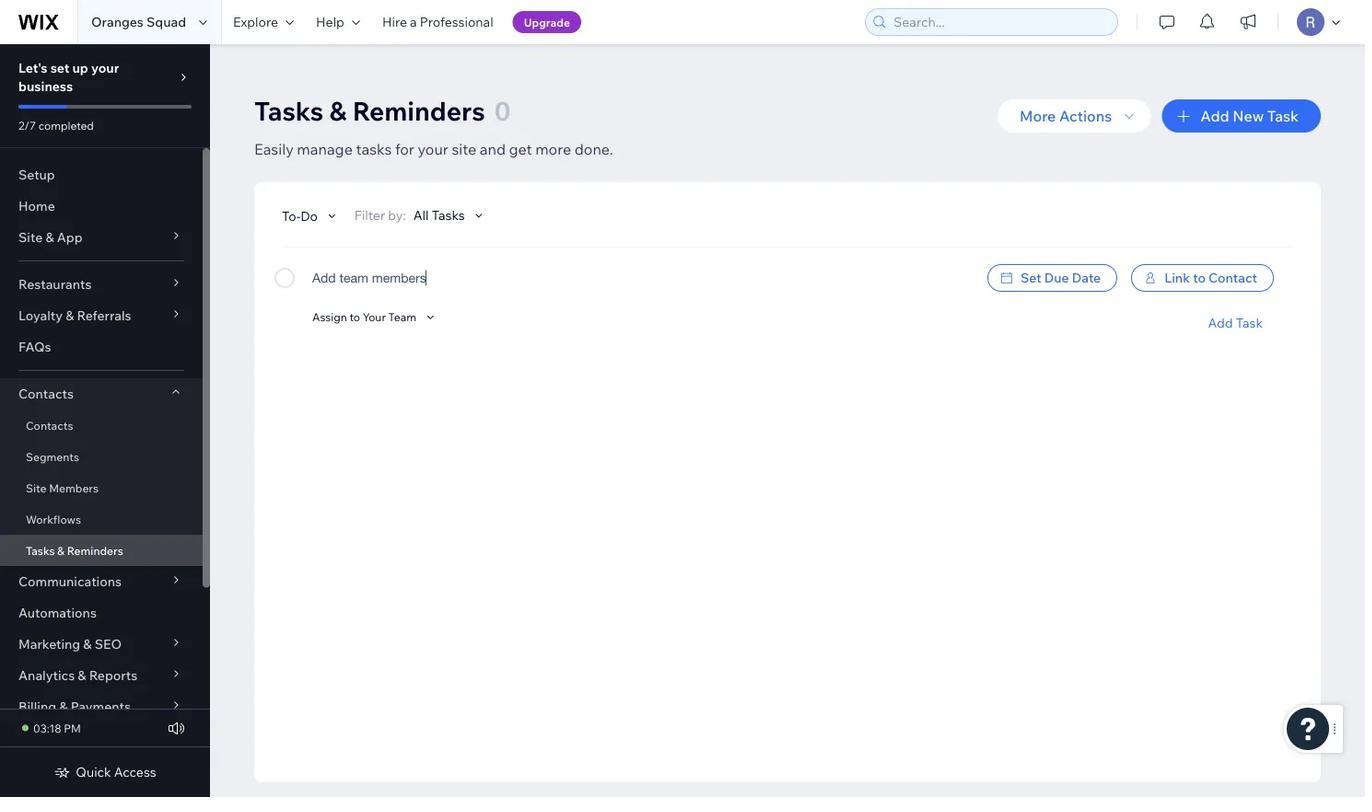 Task type: locate. For each thing, give the bounding box(es) containing it.
all
[[413, 207, 429, 223]]

1 horizontal spatial task
[[1267, 107, 1299, 125]]

& left reports
[[78, 668, 86, 684]]

to inside link to contact button
[[1193, 270, 1206, 286]]

to-do button
[[282, 207, 340, 224]]

do
[[300, 207, 318, 224]]

0 vertical spatial add
[[1201, 107, 1230, 125]]

your inside the let's set up your business
[[91, 60, 119, 76]]

site inside dropdown button
[[18, 229, 43, 245]]

let's set up your business
[[18, 60, 119, 94]]

more
[[535, 140, 571, 158]]

your right for
[[418, 140, 448, 158]]

tasks inside sidebar element
[[26, 544, 55, 558]]

hire a professional link
[[371, 0, 505, 44]]

contacts inside popup button
[[18, 386, 74, 402]]

1 vertical spatial contacts
[[26, 419, 73, 432]]

tasks down workflows
[[26, 544, 55, 558]]

0 vertical spatial reminders
[[353, 94, 485, 127]]

up
[[72, 60, 88, 76]]

team
[[388, 310, 416, 324]]

help
[[316, 14, 344, 30]]

1 vertical spatial tasks
[[432, 207, 465, 223]]

contacts up segments
[[26, 419, 73, 432]]

& inside dropdown button
[[59, 699, 68, 715]]

& left seo
[[83, 637, 92, 653]]

add for add new task
[[1201, 107, 1230, 125]]

segments link
[[0, 441, 203, 473]]

to right link
[[1193, 270, 1206, 286]]

site for site & app
[[18, 229, 43, 245]]

tasks right 'all'
[[432, 207, 465, 223]]

workflows
[[26, 513, 81, 526]]

& up manage
[[329, 94, 347, 127]]

03:18 pm
[[33, 722, 81, 736]]

to left your
[[350, 310, 360, 324]]

0 horizontal spatial your
[[91, 60, 119, 76]]

0 vertical spatial site
[[18, 229, 43, 245]]

filter
[[355, 207, 385, 223]]

automations
[[18, 605, 97, 621]]

1 vertical spatial site
[[26, 481, 47, 495]]

1 vertical spatial reminders
[[67, 544, 123, 558]]

task right new
[[1267, 107, 1299, 125]]

0 horizontal spatial task
[[1236, 315, 1263, 331]]

1 horizontal spatial tasks
[[254, 94, 324, 127]]

set due date button
[[988, 264, 1118, 292]]

site down segments
[[26, 481, 47, 495]]

to
[[1193, 270, 1206, 286], [350, 310, 360, 324]]

site
[[18, 229, 43, 245], [26, 481, 47, 495]]

tasks inside button
[[432, 207, 465, 223]]

1 vertical spatial to
[[350, 310, 360, 324]]

& inside popup button
[[78, 668, 86, 684]]

communications button
[[0, 567, 203, 598]]

& for marketing & seo
[[83, 637, 92, 653]]

link to contact
[[1165, 270, 1257, 286]]

site members
[[26, 481, 99, 495]]

billing
[[18, 699, 56, 715]]

manage
[[297, 140, 353, 158]]

add task
[[1208, 315, 1263, 331]]

site members link
[[0, 473, 203, 504]]

2 horizontal spatial tasks
[[432, 207, 465, 223]]

payments
[[71, 699, 131, 715]]

reminders up for
[[353, 94, 485, 127]]

more actions button
[[998, 99, 1151, 133]]

add down link to contact
[[1208, 315, 1233, 331]]

set
[[50, 60, 69, 76]]

& for site & app
[[45, 229, 54, 245]]

access
[[114, 765, 156, 781]]

0 horizontal spatial to
[[350, 310, 360, 324]]

0 horizontal spatial tasks
[[26, 544, 55, 558]]

add left new
[[1201, 107, 1230, 125]]

to for assign
[[350, 310, 360, 324]]

reminders inside sidebar element
[[67, 544, 123, 558]]

site down home
[[18, 229, 43, 245]]

& up 03:18 pm
[[59, 699, 68, 715]]

add
[[1201, 107, 1230, 125], [1208, 315, 1233, 331]]

by:
[[388, 207, 406, 223]]

contacts down faqs
[[18, 386, 74, 402]]

site for site members
[[26, 481, 47, 495]]

0 vertical spatial your
[[91, 60, 119, 76]]

& for billing & payments
[[59, 699, 68, 715]]

& for loyalty & referrals
[[66, 308, 74, 324]]

& down workflows
[[57, 544, 64, 558]]

your
[[363, 310, 386, 324]]

set
[[1021, 270, 1041, 286]]

link to contact button
[[1131, 264, 1274, 292]]

task down contact
[[1236, 315, 1263, 331]]

loyalty & referrals
[[18, 308, 131, 324]]

new
[[1233, 107, 1264, 125]]

& left app
[[45, 229, 54, 245]]

0 vertical spatial contacts
[[18, 386, 74, 402]]

to inside assign to your team button
[[350, 310, 360, 324]]

1 horizontal spatial to
[[1193, 270, 1206, 286]]

0 vertical spatial tasks
[[254, 94, 324, 127]]

to-do
[[282, 207, 318, 224]]

let's
[[18, 60, 48, 76]]

home link
[[0, 191, 203, 222]]

03:18
[[33, 722, 61, 736]]

1 horizontal spatial your
[[418, 140, 448, 158]]

all tasks button
[[413, 207, 487, 224]]

& right loyalty
[[66, 308, 74, 324]]

0 vertical spatial task
[[1267, 107, 1299, 125]]

completed
[[38, 118, 94, 132]]

1 horizontal spatial reminders
[[353, 94, 485, 127]]

tasks for tasks & reminders
[[26, 544, 55, 558]]

marketing & seo
[[18, 637, 122, 653]]

quick access
[[76, 765, 156, 781]]

2 vertical spatial tasks
[[26, 544, 55, 558]]

1 vertical spatial your
[[418, 140, 448, 158]]

faqs
[[18, 339, 51, 355]]

link
[[1165, 270, 1190, 286]]

easily
[[254, 140, 294, 158]]

&
[[329, 94, 347, 127], [45, 229, 54, 245], [66, 308, 74, 324], [57, 544, 64, 558], [83, 637, 92, 653], [78, 668, 86, 684], [59, 699, 68, 715]]

done.
[[575, 140, 613, 158]]

contacts
[[18, 386, 74, 402], [26, 419, 73, 432]]

and
[[480, 140, 506, 158]]

faqs link
[[0, 332, 203, 363]]

reports
[[89, 668, 137, 684]]

& for tasks & reminders
[[57, 544, 64, 558]]

your
[[91, 60, 119, 76], [418, 140, 448, 158]]

to-
[[282, 207, 301, 224]]

reminders up the communications dropdown button
[[67, 544, 123, 558]]

for
[[395, 140, 414, 158]]

1 vertical spatial add
[[1208, 315, 1233, 331]]

0 horizontal spatial reminders
[[67, 544, 123, 558]]

professional
[[420, 14, 493, 30]]

set due date
[[1021, 270, 1101, 286]]

sidebar element
[[0, 44, 210, 798]]

tasks up easily at the left
[[254, 94, 324, 127]]

0 vertical spatial to
[[1193, 270, 1206, 286]]

reminders
[[353, 94, 485, 127], [67, 544, 123, 558]]

tasks
[[254, 94, 324, 127], [432, 207, 465, 223], [26, 544, 55, 558]]

your right 'up'
[[91, 60, 119, 76]]

a
[[410, 14, 417, 30]]

1 vertical spatial task
[[1236, 315, 1263, 331]]



Task type: vqa. For each thing, say whether or not it's contained in the screenshot.
bottommost Site
yes



Task type: describe. For each thing, give the bounding box(es) containing it.
loyalty & referrals button
[[0, 300, 203, 332]]

add task button
[[1208, 315, 1263, 331]]

more
[[1020, 107, 1056, 125]]

billing & payments button
[[0, 692, 203, 723]]

business
[[18, 78, 73, 94]]

oranges squad
[[91, 14, 186, 30]]

help button
[[305, 0, 371, 44]]

Write your task here and press enter to add. text field
[[312, 264, 974, 312]]

2/7
[[18, 118, 36, 132]]

contacts for contacts link
[[26, 419, 73, 432]]

tasks & reminders
[[26, 544, 123, 558]]

tasks for tasks & reminders 0
[[254, 94, 324, 127]]

explore
[[233, 14, 278, 30]]

hire
[[382, 14, 407, 30]]

assign to your team
[[312, 310, 416, 324]]

loyalty
[[18, 308, 63, 324]]

easily manage tasks for your site and get more done.
[[254, 140, 613, 158]]

marketing
[[18, 637, 80, 653]]

get
[[509, 140, 532, 158]]

marketing & seo button
[[0, 629, 203, 660]]

setup link
[[0, 159, 203, 191]]

filter by:
[[355, 207, 406, 223]]

squad
[[146, 14, 186, 30]]

all tasks
[[413, 207, 465, 223]]

analytics & reports button
[[0, 660, 203, 692]]

2/7 completed
[[18, 118, 94, 132]]

quick
[[76, 765, 111, 781]]

due
[[1044, 270, 1069, 286]]

contacts button
[[0, 379, 203, 410]]

restaurants button
[[0, 269, 203, 300]]

more actions
[[1020, 107, 1112, 125]]

date
[[1072, 270, 1101, 286]]

reminders for tasks & reminders 0
[[353, 94, 485, 127]]

site & app button
[[0, 222, 203, 253]]

segments
[[26, 450, 79, 464]]

oranges
[[91, 14, 144, 30]]

tasks
[[356, 140, 392, 158]]

hire a professional
[[382, 14, 493, 30]]

pm
[[64, 722, 81, 736]]

members
[[49, 481, 99, 495]]

seo
[[95, 637, 122, 653]]

analytics & reports
[[18, 668, 137, 684]]

contacts link
[[0, 410, 203, 441]]

setup
[[18, 167, 55, 183]]

to for link
[[1193, 270, 1206, 286]]

& for tasks & reminders 0
[[329, 94, 347, 127]]

upgrade
[[524, 15, 570, 29]]

communications
[[18, 574, 122, 590]]

reminders for tasks & reminders
[[67, 544, 123, 558]]

app
[[57, 229, 83, 245]]

tasks & reminders link
[[0, 535, 203, 567]]

automations link
[[0, 598, 203, 629]]

contact
[[1209, 270, 1257, 286]]

Search... field
[[888, 9, 1112, 35]]

restaurants
[[18, 276, 92, 292]]

quick access button
[[54, 765, 156, 781]]

tasks & reminders 0
[[254, 94, 511, 127]]

0
[[494, 94, 511, 127]]

add new task
[[1201, 107, 1299, 125]]

assign to your team button
[[312, 309, 439, 326]]

referrals
[[77, 308, 131, 324]]

workflows link
[[0, 504, 203, 535]]

analytics
[[18, 668, 75, 684]]

add for add task
[[1208, 315, 1233, 331]]

assign
[[312, 310, 347, 324]]

actions
[[1059, 107, 1112, 125]]

& for analytics & reports
[[78, 668, 86, 684]]

home
[[18, 198, 55, 214]]

site
[[452, 140, 476, 158]]

contacts for contacts popup button
[[18, 386, 74, 402]]

upgrade button
[[513, 11, 581, 33]]



